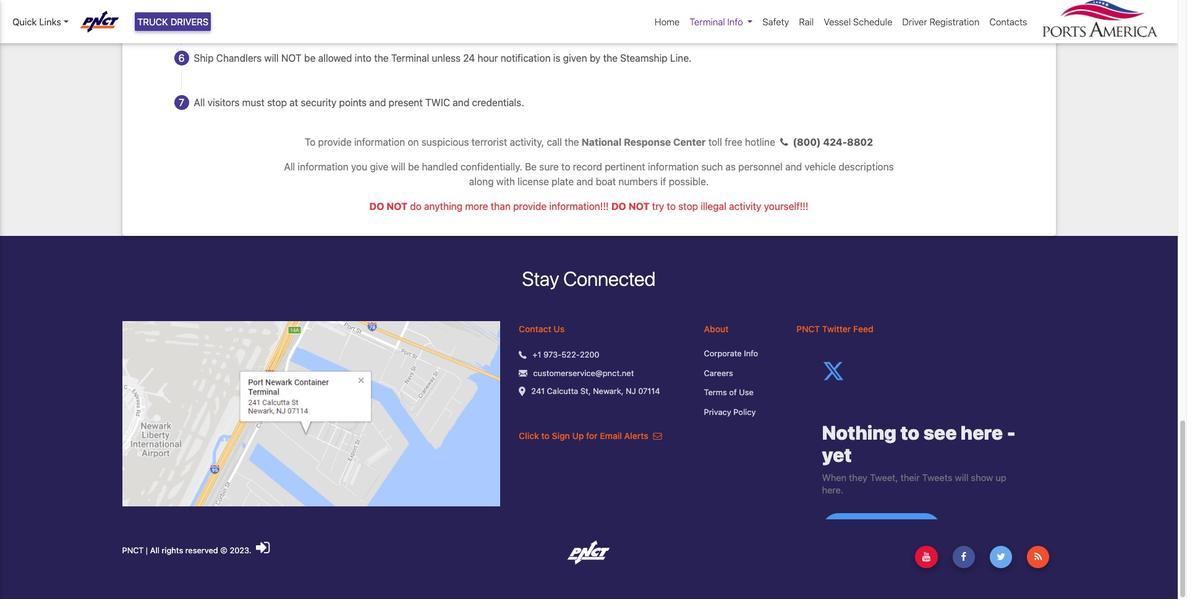 Task type: describe. For each thing, give the bounding box(es) containing it.
1 horizontal spatial stop
[[679, 201, 698, 212]]

such
[[702, 161, 723, 172]]

1 vertical spatial provide
[[513, 201, 547, 212]]

2 do from the left
[[612, 201, 626, 212]]

0 vertical spatial with
[[452, 8, 470, 19]]

security,
[[473, 8, 512, 19]]

newark,
[[593, 387, 624, 397]]

be inside all information you give will be handled confidentially. be sure to record pertinent information such as personnel and vehicle descriptions along with license plate and boat numbers if possible.
[[408, 161, 419, 172]]

is
[[553, 52, 561, 64]]

personnel
[[739, 161, 783, 172]]

at
[[290, 97, 298, 108]]

schedule
[[854, 16, 893, 27]]

free
[[725, 137, 743, 148]]

corporate info link
[[704, 348, 778, 360]]

424-
[[823, 137, 847, 148]]

contacts link
[[985, 10, 1033, 34]]

home link
[[650, 10, 685, 34]]

the right by
[[603, 52, 618, 64]]

1 vertical spatial will
[[264, 52, 279, 64]]

1 horizontal spatial safety
[[763, 16, 789, 27]]

with inside all information you give will be handled confidentially. be sure to record pertinent information such as personnel and vehicle descriptions along with license plate and boat numbers if possible.
[[497, 176, 515, 187]]

contact
[[519, 324, 552, 335]]

privacy policy
[[704, 407, 756, 417]]

(800) 424-8802
[[793, 137, 873, 148]]

the right call
[[565, 137, 579, 148]]

stay
[[522, 267, 559, 291]]

0 horizontal spatial all
[[150, 546, 160, 556]]

activity
[[729, 201, 762, 212]]

2 horizontal spatial be
[[531, 8, 543, 19]]

on
[[408, 137, 419, 148]]

click
[[519, 431, 539, 442]]

notification
[[501, 52, 551, 64]]

8802
[[847, 137, 873, 148]]

6
[[178, 52, 185, 64]]

contacts
[[990, 16, 1028, 27]]

all visitors must stop at security points and present twic and credentials.
[[194, 97, 524, 108]]

and down record
[[577, 176, 593, 187]]

driver registration
[[903, 16, 980, 27]]

241
[[532, 387, 545, 397]]

quick
[[12, 16, 37, 27]]

rules
[[320, 8, 342, 19]]

truck drivers
[[137, 16, 209, 27]]

present
[[389, 97, 423, 108]]

security
[[301, 97, 337, 108]]

or
[[344, 8, 353, 19]]

credentials.
[[472, 97, 524, 108]]

points
[[339, 97, 367, 108]]

click to sign up for email alerts link
[[519, 431, 662, 442]]

ship
[[194, 52, 214, 64]]

pnct | all rights reserved © 2023.
[[122, 546, 254, 556]]

connected
[[564, 267, 656, 291]]

7
[[179, 97, 184, 108]]

to provide information on suspicious terrorist activity, call the national response center toll free hotline
[[305, 137, 776, 148]]

hour
[[478, 52, 498, 64]]

calcutta
[[547, 387, 579, 397]]

+1 973-522-2200
[[533, 350, 600, 360]]

pnct twitter feed
[[797, 324, 874, 335]]

to right the refuses
[[392, 8, 401, 19]]

1 horizontal spatial not
[[387, 201, 408, 212]]

safety link
[[758, 10, 794, 34]]

if
[[661, 176, 666, 187]]

quick links link
[[12, 15, 68, 29]]

pnct for pnct twitter feed
[[797, 324, 820, 335]]

truck
[[137, 16, 168, 27]]

about
[[704, 324, 729, 335]]

corporate info
[[704, 349, 758, 359]]

all for all information you give will be handled confidentially. be sure to record pertinent information such as personnel and vehicle descriptions along with license plate and boat numbers if possible.
[[284, 161, 295, 172]]

©
[[220, 546, 228, 556]]

unless
[[432, 52, 461, 64]]

0 horizontal spatial be
[[304, 52, 316, 64]]

and right points on the left top
[[369, 97, 386, 108]]

sign
[[552, 431, 570, 442]]

anything
[[424, 201, 463, 212]]

terms
[[704, 388, 727, 398]]

chandlers
[[216, 52, 262, 64]]

1 horizontal spatial information
[[354, 137, 405, 148]]

give
[[370, 161, 389, 172]]

hotline
[[745, 137, 776, 148]]

+1
[[533, 350, 541, 360]]

0 horizontal spatial stop
[[267, 97, 287, 108]]

try
[[652, 201, 664, 212]]

truck drivers link
[[135, 12, 211, 31]]

by
[[590, 52, 601, 64]]

all information you give will be handled confidentially. be sure to record pertinent information such as personnel and vehicle descriptions along with license plate and boat numbers if possible.
[[284, 161, 894, 187]]

0 horizontal spatial terminal
[[391, 52, 429, 64]]

vessel schedule
[[824, 16, 893, 27]]

registration
[[930, 16, 980, 27]]

descriptions
[[839, 161, 894, 172]]

driver registration link
[[898, 10, 985, 34]]

alerts
[[624, 431, 649, 442]]

plate
[[552, 176, 574, 187]]

rail link
[[794, 10, 819, 34]]

sign in image
[[256, 541, 270, 557]]

must
[[242, 97, 265, 108]]

for
[[586, 431, 598, 442]]

twic
[[426, 97, 450, 108]]



Task type: vqa. For each thing, say whether or not it's contained in the screenshot.


Task type: locate. For each thing, give the bounding box(es) containing it.
st,
[[581, 387, 591, 397]]

to up plate
[[562, 161, 571, 172]]

policy
[[734, 407, 756, 417]]

record
[[573, 161, 602, 172]]

0 vertical spatial be
[[531, 8, 543, 19]]

1 vertical spatial be
[[304, 52, 316, 64]]

information up give
[[354, 137, 405, 148]]

will right give
[[391, 161, 406, 172]]

with down confidentially.
[[497, 176, 515, 187]]

2 vertical spatial be
[[408, 161, 419, 172]]

us
[[554, 324, 565, 335]]

home
[[655, 16, 680, 27]]

twitter
[[823, 324, 851, 335]]

0 vertical spatial will
[[514, 8, 529, 19]]

information down to
[[298, 161, 349, 172]]

all
[[194, 97, 205, 108], [284, 161, 295, 172], [150, 546, 160, 556]]

2 horizontal spatial information
[[648, 161, 699, 172]]

0 horizontal spatial will
[[264, 52, 279, 64]]

1 horizontal spatial provide
[[513, 201, 547, 212]]

0 horizontal spatial provide
[[318, 137, 352, 148]]

contact us
[[519, 324, 565, 335]]

info left the safety link at the right
[[728, 16, 743, 27]]

information up if in the right of the page
[[648, 161, 699, 172]]

as
[[726, 161, 736, 172]]

drivers
[[171, 16, 209, 27]]

envelope o image
[[653, 432, 662, 441]]

pnct
[[797, 324, 820, 335], [122, 546, 144, 556]]

driver
[[903, 16, 928, 27]]

refuses
[[356, 8, 389, 19]]

privacy
[[704, 407, 732, 417]]

1 do from the left
[[370, 201, 384, 212]]

terminal right home
[[690, 16, 725, 27]]

2200
[[580, 350, 600, 360]]

973-
[[544, 350, 562, 360]]

the right off
[[603, 8, 617, 19]]

1 horizontal spatial pnct
[[797, 324, 820, 335]]

safety left rail
[[763, 16, 789, 27]]

terminal info link
[[685, 10, 758, 34]]

do left do
[[370, 201, 384, 212]]

escorted
[[545, 8, 585, 19]]

suspicious
[[422, 137, 469, 148]]

pnct left "twitter"
[[797, 324, 820, 335]]

terms of use
[[704, 388, 754, 398]]

not left do
[[387, 201, 408, 212]]

1 horizontal spatial terminal
[[690, 16, 725, 27]]

do not do anything more than provide information!!! do not try to stop illegal activity yourself!!!
[[370, 201, 809, 212]]

241 calcutta st, newark, nj 07114
[[532, 387, 660, 397]]

1 horizontal spatial info
[[744, 349, 758, 359]]

241 calcutta st, newark, nj 07114 link
[[532, 386, 660, 398]]

0 vertical spatial all
[[194, 97, 205, 108]]

line.
[[670, 52, 692, 64]]

1 vertical spatial pnct
[[122, 546, 144, 556]]

stop left the at
[[267, 97, 287, 108]]

1 horizontal spatial all
[[194, 97, 205, 108]]

not
[[281, 52, 302, 64], [387, 201, 408, 212], [629, 201, 650, 212]]

and down phone image
[[786, 161, 802, 172]]

boat
[[596, 176, 616, 187]]

0 horizontal spatial info
[[728, 16, 743, 27]]

license
[[518, 176, 549, 187]]

pnct left the |
[[122, 546, 144, 556]]

5
[[179, 8, 185, 19]]

2023.
[[230, 546, 251, 556]]

customerservice@pnct.net
[[533, 368, 634, 378]]

1 horizontal spatial do
[[612, 201, 626, 212]]

rail
[[799, 16, 814, 27]]

2 vertical spatial will
[[391, 161, 406, 172]]

terrorist
[[472, 137, 507, 148]]

info for corporate info
[[744, 349, 758, 359]]

be left escorted
[[531, 8, 543, 19]]

+1 973-522-2200 link
[[533, 350, 600, 362]]

reserved
[[185, 546, 218, 556]]

2 horizontal spatial not
[[629, 201, 650, 212]]

2 horizontal spatial will
[[514, 8, 529, 19]]

anyone who violates safety rules or refuses to cooperate with security, will be escorted off the terminal.
[[194, 8, 661, 19]]

do
[[410, 201, 422, 212]]

yourself!!!
[[764, 201, 809, 212]]

0 horizontal spatial safety
[[288, 8, 317, 19]]

will
[[514, 8, 529, 19], [264, 52, 279, 64], [391, 161, 406, 172]]

will inside all information you give will be handled confidentially. be sure to record pertinent information such as personnel and vehicle descriptions along with license plate and boat numbers if possible.
[[391, 161, 406, 172]]

customerservice@pnct.net link
[[533, 368, 634, 380]]

info for terminal info
[[728, 16, 743, 27]]

pertinent
[[605, 161, 646, 172]]

links
[[39, 16, 61, 27]]

1 horizontal spatial be
[[408, 161, 419, 172]]

0 horizontal spatial pnct
[[122, 546, 144, 556]]

illegal
[[701, 201, 727, 212]]

provide right to
[[318, 137, 352, 148]]

07114
[[638, 387, 660, 397]]

0 horizontal spatial not
[[281, 52, 302, 64]]

confidentially.
[[461, 161, 523, 172]]

violates
[[251, 8, 286, 19]]

1 vertical spatial stop
[[679, 201, 698, 212]]

info up careers 'link'
[[744, 349, 758, 359]]

be down on
[[408, 161, 419, 172]]

than
[[491, 201, 511, 212]]

1 vertical spatial info
[[744, 349, 758, 359]]

into
[[355, 52, 372, 64]]

along
[[469, 176, 494, 187]]

the right into
[[374, 52, 389, 64]]

more
[[465, 201, 488, 212]]

terminal left unless in the top left of the page
[[391, 52, 429, 64]]

info
[[728, 16, 743, 27], [744, 349, 758, 359]]

privacy policy link
[[704, 407, 778, 419]]

1 horizontal spatial with
[[497, 176, 515, 187]]

you
[[351, 161, 368, 172]]

0 vertical spatial stop
[[267, 97, 287, 108]]

toll
[[709, 137, 722, 148]]

pnct for pnct | all rights reserved © 2023.
[[122, 546, 144, 556]]

center
[[674, 137, 706, 148]]

numbers
[[619, 176, 658, 187]]

2 vertical spatial all
[[150, 546, 160, 556]]

0 horizontal spatial do
[[370, 201, 384, 212]]

use
[[739, 388, 754, 398]]

do down boat
[[612, 201, 626, 212]]

phone image
[[776, 137, 793, 147]]

not left allowed at the left of page
[[281, 52, 302, 64]]

provide down license
[[513, 201, 547, 212]]

vessel
[[824, 16, 851, 27]]

quick links
[[12, 16, 61, 27]]

all inside all information you give will be handled confidentially. be sure to record pertinent information such as personnel and vehicle descriptions along with license plate and boat numbers if possible.
[[284, 161, 295, 172]]

0 vertical spatial pnct
[[797, 324, 820, 335]]

call
[[547, 137, 562, 148]]

will right chandlers
[[264, 52, 279, 64]]

and right twic
[[453, 97, 470, 108]]

0 horizontal spatial with
[[452, 8, 470, 19]]

stop down possible.
[[679, 201, 698, 212]]

activity,
[[510, 137, 544, 148]]

information!!!
[[550, 201, 609, 212]]

national
[[582, 137, 622, 148]]

0 vertical spatial terminal
[[690, 16, 725, 27]]

2 horizontal spatial all
[[284, 161, 295, 172]]

stay connected
[[522, 267, 656, 291]]

to inside all information you give will be handled confidentially. be sure to record pertinent information such as personnel and vehicle descriptions along with license plate and boat numbers if possible.
[[562, 161, 571, 172]]

1 vertical spatial terminal
[[391, 52, 429, 64]]

1 vertical spatial with
[[497, 176, 515, 187]]

1 vertical spatial all
[[284, 161, 295, 172]]

1 horizontal spatial will
[[391, 161, 406, 172]]

to left sign at the bottom left
[[542, 431, 550, 442]]

terminal info
[[690, 16, 743, 27]]

handled
[[422, 161, 458, 172]]

with left security,
[[452, 8, 470, 19]]

0 vertical spatial info
[[728, 16, 743, 27]]

be left allowed at the left of page
[[304, 52, 316, 64]]

to
[[305, 137, 316, 148]]

not left try
[[629, 201, 650, 212]]

ship chandlers will not be allowed into the terminal unless 24 hour notification is given by the steamship line.
[[194, 52, 692, 64]]

corporate
[[704, 349, 742, 359]]

all for all visitors must stop at security points and present twic and credentials.
[[194, 97, 205, 108]]

will right security,
[[514, 8, 529, 19]]

0 vertical spatial provide
[[318, 137, 352, 148]]

0 horizontal spatial information
[[298, 161, 349, 172]]

safety left rules
[[288, 8, 317, 19]]

allowed
[[318, 52, 352, 64]]

to right try
[[667, 201, 676, 212]]

safety
[[288, 8, 317, 19], [763, 16, 789, 27]]



